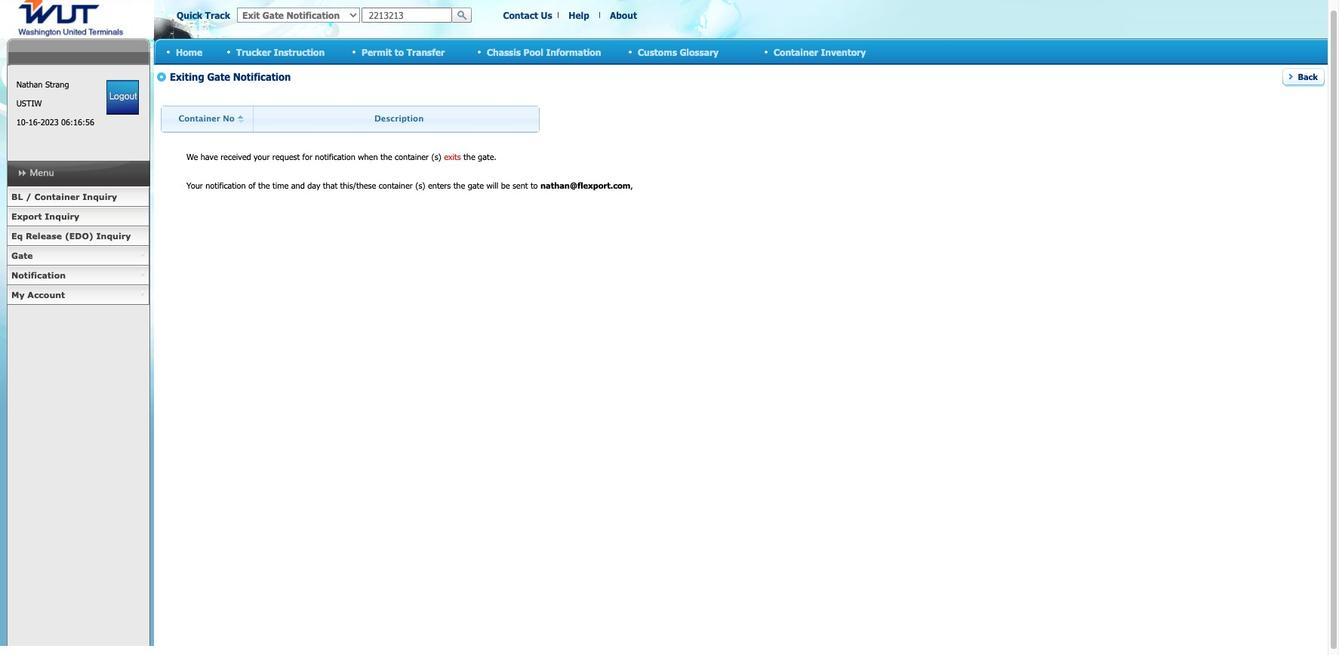 Task type: vqa. For each thing, say whether or not it's contained in the screenshot.
the Nathan Strang
yes



Task type: locate. For each thing, give the bounding box(es) containing it.
notification
[[11, 270, 66, 280]]

my account link
[[7, 285, 150, 305]]

help
[[569, 10, 589, 20]]

account
[[27, 290, 65, 300]]

inquiry for (edo)
[[96, 231, 131, 241]]

trucker instruction
[[236, 46, 325, 57]]

inquiry down bl / container inquiry
[[45, 211, 79, 221]]

0 vertical spatial inquiry
[[83, 192, 117, 202]]

inquiry for container
[[83, 192, 117, 202]]

eq release (edo) inquiry
[[11, 231, 131, 241]]

about
[[610, 10, 637, 20]]

my
[[11, 290, 25, 300]]

track
[[205, 10, 230, 20]]

1 horizontal spatial container
[[774, 46, 818, 57]]

2023
[[40, 117, 59, 127]]

container
[[774, 46, 818, 57], [34, 192, 80, 202]]

2 vertical spatial inquiry
[[96, 231, 131, 241]]

nathan strang
[[16, 79, 69, 89]]

permit
[[362, 46, 392, 57]]

inquiry
[[83, 192, 117, 202], [45, 211, 79, 221], [96, 231, 131, 241]]

container left inventory
[[774, 46, 818, 57]]

container up export inquiry
[[34, 192, 80, 202]]

0 vertical spatial container
[[774, 46, 818, 57]]

chassis pool information
[[487, 46, 601, 57]]

pool
[[524, 46, 544, 57]]

about link
[[610, 10, 637, 20]]

None text field
[[362, 8, 452, 23]]

help link
[[569, 10, 589, 20]]

home
[[176, 46, 202, 57]]

export inquiry
[[11, 211, 79, 221]]

inventory
[[821, 46, 866, 57]]

bl
[[11, 192, 23, 202]]

0 horizontal spatial container
[[34, 192, 80, 202]]

information
[[546, 46, 601, 57]]

my account
[[11, 290, 65, 300]]

to
[[395, 46, 404, 57]]

gate
[[11, 251, 33, 260]]

06:16:56
[[61, 117, 94, 127]]

eq
[[11, 231, 23, 241]]

16-
[[28, 117, 41, 127]]

contact
[[503, 10, 538, 20]]

customs
[[638, 46, 677, 57]]

inquiry up 'export inquiry' link
[[83, 192, 117, 202]]

contact us link
[[503, 10, 552, 20]]

ustiw
[[16, 98, 42, 108]]

contact us
[[503, 10, 552, 20]]

instruction
[[274, 46, 325, 57]]

us
[[541, 10, 552, 20]]

gate link
[[7, 246, 150, 266]]

inquiry right (edo)
[[96, 231, 131, 241]]



Task type: describe. For each thing, give the bounding box(es) containing it.
permit to transfer
[[362, 46, 445, 57]]

glossary
[[680, 46, 719, 57]]

10-16-2023 06:16:56
[[16, 117, 94, 127]]

quick track
[[177, 10, 230, 20]]

bl / container inquiry
[[11, 192, 117, 202]]

(edo)
[[65, 231, 94, 241]]

notification link
[[7, 266, 150, 285]]

/
[[26, 192, 32, 202]]

customs glossary
[[638, 46, 719, 57]]

10-
[[16, 117, 28, 127]]

login image
[[107, 80, 139, 115]]

quick
[[177, 10, 202, 20]]

eq release (edo) inquiry link
[[7, 227, 150, 246]]

chassis
[[487, 46, 521, 57]]

1 vertical spatial container
[[34, 192, 80, 202]]

strang
[[45, 79, 69, 89]]

release
[[26, 231, 62, 241]]

export inquiry link
[[7, 207, 150, 227]]

export
[[11, 211, 42, 221]]

trucker
[[236, 46, 271, 57]]

1 vertical spatial inquiry
[[45, 211, 79, 221]]

transfer
[[407, 46, 445, 57]]

bl / container inquiry link
[[7, 187, 150, 207]]

nathan
[[16, 79, 43, 89]]

container inventory
[[774, 46, 866, 57]]



